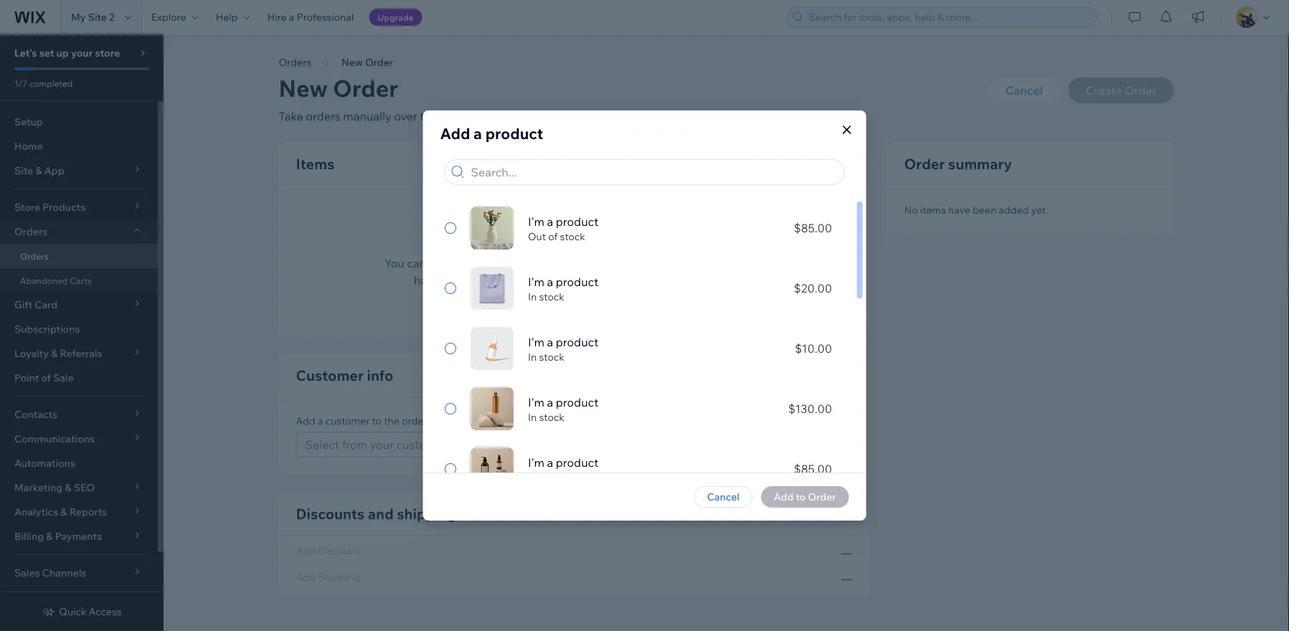 Task type: vqa. For each thing, say whether or not it's contained in the screenshot.


Task type: locate. For each thing, give the bounding box(es) containing it.
with down the "out"
[[513, 256, 535, 271]]

1 vertical spatial the
[[585, 235, 604, 249]]

1 in from the top
[[528, 291, 537, 303]]

0 horizontal spatial cancel
[[707, 491, 740, 503]]

1 $85.00 from the top
[[794, 221, 832, 235]]

tip
[[582, 273, 597, 288]]

professional
[[297, 11, 354, 23]]

0 horizontal spatial order
[[402, 415, 427, 427]]

and left shipping
[[368, 505, 394, 523]]

have
[[949, 203, 971, 216]]

2 item from the left
[[806, 157, 827, 170]]

order right the customer
[[402, 415, 427, 427]]

order for new order take orders manually over the phone or in person. learn more
[[333, 74, 398, 103]]

2 horizontal spatial the
[[585, 235, 604, 249]]

0 horizontal spatial cancel button
[[695, 487, 753, 508]]

1 vertical spatial or
[[616, 256, 628, 271]]

1 vertical spatial $85.00
[[794, 462, 832, 477]]

order up the add
[[606, 235, 636, 249]]

$130.00
[[788, 402, 832, 416]]

automations
[[14, 457, 75, 470]]

learn
[[551, 109, 581, 123]]

2 in from the top
[[528, 351, 537, 364]]

3 in from the top
[[528, 411, 537, 424]]

in for $130.00
[[528, 411, 537, 424]]

orders inside button
[[279, 56, 312, 69]]

help
[[216, 11, 238, 23]]

2 $85.00 from the top
[[794, 462, 832, 477]]

the
[[420, 109, 438, 123], [585, 235, 604, 249], [384, 415, 400, 427]]

sidebar element
[[0, 34, 164, 632]]

order up the no
[[905, 155, 945, 173]]

to right the customer
[[372, 415, 382, 427]]

settings link
[[0, 586, 158, 610]]

new down professional
[[342, 56, 363, 69]]

quick
[[59, 606, 87, 618]]

1 horizontal spatial to
[[571, 235, 583, 249]]

0 vertical spatial or
[[477, 109, 489, 123]]

access
[[89, 606, 122, 618]]

0 horizontal spatial of
[[41, 372, 51, 384]]

the up tip
[[585, 235, 604, 249]]

summary
[[949, 155, 1013, 173]]

order for new order
[[365, 56, 393, 69]]

stock
[[560, 230, 585, 243], [539, 291, 564, 303], [539, 351, 564, 364], [539, 411, 564, 424], [539, 472, 564, 484]]

0 vertical spatial the
[[420, 109, 438, 123]]

Search... field
[[467, 160, 840, 184]]

—
[[842, 546, 853, 561], [842, 572, 853, 586]]

0 horizontal spatial and
[[368, 505, 394, 523]]

in for $85.00
[[528, 472, 537, 484]]

in
[[491, 109, 501, 123]]

customer info
[[296, 366, 394, 384]]

0 horizontal spatial or
[[477, 109, 489, 123]]

0 vertical spatial —
[[842, 546, 853, 561]]

my site 2
[[71, 11, 115, 23]]

order
[[365, 56, 393, 69], [333, 74, 398, 103], [905, 155, 945, 173]]

1 horizontal spatial and
[[599, 273, 620, 288]]

0 vertical spatial cancel button
[[989, 78, 1060, 103]]

of left 'sale' at the bottom left
[[41, 372, 51, 384]]

of inside add items to the order you can create an order with multiple items or add custom items (e.g., a haircut appointment with a $10 tip and a bottle of shampoo).
[[665, 273, 676, 288]]

add inside add custom item button
[[645, 157, 664, 170]]

orders
[[279, 56, 312, 69], [14, 225, 48, 238], [20, 251, 49, 262]]

0 vertical spatial order
[[365, 56, 393, 69]]

1 vertical spatial to
[[372, 415, 382, 427]]

sale
[[53, 372, 74, 384]]

2 — from the top
[[842, 572, 853, 586]]

1 horizontal spatial new
[[342, 56, 363, 69]]

1 i'm from the top
[[528, 215, 544, 229]]

$85.00 for i'm a product out of stock
[[794, 221, 832, 235]]

new for new order take orders manually over the phone or in person. learn more
[[279, 74, 328, 103]]

order summary
[[905, 155, 1013, 173]]

item
[[706, 157, 728, 170], [806, 157, 827, 170]]

add item button
[[758, 153, 853, 174]]

cancel button
[[989, 78, 1060, 103], [695, 487, 753, 508]]

haircut
[[414, 273, 451, 288]]

automations link
[[0, 451, 158, 476]]

items up shampoo).
[[696, 256, 726, 271]]

shipping
[[397, 505, 457, 523]]

product inside i'm a product out of stock
[[556, 215, 598, 229]]

to
[[571, 235, 583, 249], [372, 415, 382, 427]]

hire a professional
[[267, 11, 354, 23]]

new inside button
[[342, 56, 363, 69]]

1 vertical spatial new
[[279, 74, 328, 103]]

i'm a product in stock for $85.00
[[528, 456, 598, 484]]

in
[[528, 291, 537, 303], [528, 351, 537, 364], [528, 411, 537, 424], [528, 472, 537, 484]]

a inside i'm a product out of stock
[[547, 215, 553, 229]]

2 horizontal spatial order
[[606, 235, 636, 249]]

3 i'm a product in stock from the top
[[528, 395, 598, 424]]

point of sale
[[14, 372, 74, 384]]

or left in
[[477, 109, 489, 123]]

stock for $20.00
[[539, 291, 564, 303]]

2 vertical spatial of
[[41, 372, 51, 384]]

1 horizontal spatial cancel
[[1006, 83, 1043, 98]]

0 vertical spatial to
[[571, 235, 583, 249]]

1 vertical spatial order
[[481, 256, 510, 271]]

set
[[39, 47, 54, 59]]

discounts and shipping
[[296, 505, 457, 523]]

5 i'm from the top
[[528, 456, 544, 470]]

1 vertical spatial orders
[[14, 225, 48, 238]]

2 vertical spatial the
[[384, 415, 400, 427]]

in for $10.00
[[528, 351, 537, 364]]

1/7 completed
[[14, 78, 73, 89]]

1 vertical spatial cancel
[[707, 491, 740, 503]]

0 vertical spatial with
[[513, 256, 535, 271]]

new
[[342, 56, 363, 69], [279, 74, 328, 103]]

take
[[279, 109, 303, 123]]

$85.00
[[794, 221, 832, 235], [794, 462, 832, 477]]

the inside add items to the order you can create an order with multiple items or add custom items (e.g., a haircut appointment with a $10 tip and a bottle of shampoo).
[[585, 235, 604, 249]]

0 vertical spatial new
[[342, 56, 363, 69]]

$10.00
[[795, 342, 832, 356]]

1 horizontal spatial of
[[548, 230, 558, 243]]

new down orders button
[[279, 74, 328, 103]]

i'm a product in stock
[[528, 275, 598, 303], [528, 335, 598, 364], [528, 395, 598, 424], [528, 456, 598, 484]]

i'm a product in stock for $130.00
[[528, 395, 598, 424]]

(e.g.,
[[728, 256, 754, 271]]

of right the "out"
[[548, 230, 558, 243]]

order down upgrade on the top of page
[[365, 56, 393, 69]]

shampoo).
[[679, 273, 735, 288]]

stock inside i'm a product out of stock
[[560, 230, 585, 243]]

with
[[513, 256, 535, 271], [526, 273, 549, 288]]

to up multiple
[[571, 235, 583, 249]]

add inside add items to the order you can create an order with multiple items or add custom items (e.g., a haircut appointment with a $10 tip and a bottle of shampoo).
[[513, 235, 536, 249]]

2 i'm a product in stock from the top
[[528, 335, 598, 364]]

add inside add item button
[[784, 157, 803, 170]]

stock for $130.00
[[539, 411, 564, 424]]

1 vertical spatial order
[[333, 74, 398, 103]]

with down multiple
[[526, 273, 549, 288]]

1 i'm a product in stock from the top
[[528, 275, 598, 303]]

1 vertical spatial —
[[842, 572, 853, 586]]

orders for orders link
[[20, 251, 49, 262]]

1 horizontal spatial or
[[616, 256, 628, 271]]

0 vertical spatial $85.00
[[794, 221, 832, 235]]

0 vertical spatial orders
[[279, 56, 312, 69]]

$20.00
[[794, 281, 832, 296]]

up
[[56, 47, 69, 59]]

new inside new order take orders manually over the phone or in person. learn more
[[279, 74, 328, 103]]

more
[[584, 109, 612, 123]]

manually
[[343, 109, 392, 123]]

order down "new order" button at top left
[[333, 74, 398, 103]]

hire
[[267, 11, 287, 23]]

0 horizontal spatial new
[[279, 74, 328, 103]]

appointment
[[454, 273, 523, 288]]

orders for orders dropdown button
[[14, 225, 48, 238]]

i'm
[[528, 215, 544, 229], [528, 275, 544, 289], [528, 335, 544, 350], [528, 395, 544, 410], [528, 456, 544, 470]]

$85.00 down the $130.00
[[794, 462, 832, 477]]

order up "appointment"
[[481, 256, 510, 271]]

0 horizontal spatial the
[[384, 415, 400, 427]]

0 vertical spatial of
[[548, 230, 558, 243]]

0 vertical spatial order
[[606, 235, 636, 249]]

items up tip
[[584, 256, 614, 271]]

customer
[[326, 415, 370, 427]]

the right "over"
[[420, 109, 438, 123]]

1 vertical spatial of
[[665, 273, 676, 288]]

4 in from the top
[[528, 472, 537, 484]]

4 i'm a product in stock from the top
[[528, 456, 598, 484]]

Select from your customer list or add a new one field
[[301, 433, 832, 457]]

1 horizontal spatial the
[[420, 109, 438, 123]]

of inside i'm a product out of stock
[[548, 230, 558, 243]]

or left the add
[[616, 256, 628, 271]]

add
[[440, 124, 470, 143], [645, 157, 664, 170], [784, 157, 803, 170], [513, 235, 536, 249], [296, 415, 316, 427]]

0 horizontal spatial to
[[372, 415, 382, 427]]

1 horizontal spatial item
[[806, 157, 827, 170]]

orders button
[[0, 220, 158, 244]]

$85.00 up $20.00
[[794, 221, 832, 235]]

0 vertical spatial and
[[599, 273, 620, 288]]

a
[[289, 11, 295, 23], [474, 124, 482, 143], [547, 215, 553, 229], [551, 273, 557, 288], [622, 273, 628, 288], [547, 275, 553, 289], [547, 335, 553, 350], [547, 395, 553, 410], [318, 415, 323, 427], [547, 456, 553, 470]]

0 horizontal spatial item
[[706, 157, 728, 170]]

the right the customer
[[384, 415, 400, 427]]

and right tip
[[599, 273, 620, 288]]

of
[[548, 230, 558, 243], [665, 273, 676, 288], [41, 372, 51, 384]]

to inside add items to the order you can create an order with multiple items or add custom items (e.g., a haircut appointment with a $10 tip and a bottle of shampoo).
[[571, 235, 583, 249]]

0 vertical spatial cancel
[[1006, 83, 1043, 98]]

settings
[[14, 591, 54, 604]]

order inside new order take orders manually over the phone or in person. learn more
[[333, 74, 398, 103]]

of down the custom
[[665, 273, 676, 288]]

2 vertical spatial orders
[[20, 251, 49, 262]]

order inside "new order" button
[[365, 56, 393, 69]]

orders inside dropdown button
[[14, 225, 48, 238]]

2 horizontal spatial of
[[665, 273, 676, 288]]



Task type: describe. For each thing, give the bounding box(es) containing it.
point
[[14, 372, 39, 384]]

multiple
[[538, 256, 582, 271]]

carts
[[70, 275, 92, 286]]

2 vertical spatial order
[[402, 415, 427, 427]]

add a product
[[440, 124, 543, 143]]

store
[[95, 47, 120, 59]]

$10
[[560, 273, 580, 288]]

you
[[385, 256, 405, 271]]

let's set up your store
[[14, 47, 120, 59]]

items up multiple
[[538, 235, 569, 249]]

point of sale link
[[0, 366, 158, 390]]

or inside add items to the order you can create an order with multiple items or add custom items (e.g., a haircut appointment with a $10 tip and a bottle of shampoo).
[[616, 256, 628, 271]]

abandoned carts
[[20, 275, 92, 286]]

new order button
[[335, 52, 401, 73]]

setup link
[[0, 110, 158, 134]]

2 vertical spatial order
[[905, 155, 945, 173]]

customer
[[296, 366, 364, 384]]

home link
[[0, 134, 158, 159]]

1/7
[[14, 78, 27, 89]]

no items have been added yet.
[[905, 203, 1049, 216]]

add custom item
[[645, 157, 728, 170]]

$85.00 for i'm a product in stock
[[794, 462, 832, 477]]

phone
[[441, 109, 475, 123]]

bottle
[[631, 273, 663, 288]]

create
[[429, 256, 463, 271]]

i'm a product in stock for $10.00
[[528, 335, 598, 364]]

help button
[[207, 0, 259, 34]]

add
[[630, 256, 651, 271]]

3 i'm from the top
[[528, 335, 544, 350]]

abandoned carts link
[[0, 268, 158, 293]]

Search for tools, apps, help & more... field
[[805, 7, 1092, 27]]

custom
[[654, 256, 693, 271]]

4 i'm from the top
[[528, 395, 544, 410]]

items
[[296, 155, 335, 173]]

add for add item
[[784, 157, 803, 170]]

add for add items to the order you can create an order with multiple items or add custom items (e.g., a haircut appointment with a $10 tip and a bottle of shampoo).
[[513, 235, 536, 249]]

upgrade button
[[369, 9, 422, 26]]

quick access
[[59, 606, 122, 618]]

setup
[[14, 116, 43, 128]]

add items to the order you can create an order with multiple items or add custom items (e.g., a haircut appointment with a $10 tip and a bottle of shampoo).
[[385, 235, 764, 288]]

2
[[109, 11, 115, 23]]

stock for $85.00
[[539, 472, 564, 484]]

1 vertical spatial with
[[526, 273, 549, 288]]

add item
[[784, 157, 827, 170]]

1 vertical spatial and
[[368, 505, 394, 523]]

add custom item button
[[632, 153, 741, 174]]

add for add a product
[[440, 124, 470, 143]]

abandoned
[[20, 275, 68, 286]]

person.
[[503, 109, 544, 123]]

explore
[[151, 11, 186, 23]]

of inside sidebar 'element'
[[41, 372, 51, 384]]

site
[[88, 11, 107, 23]]

add for add a customer to the order
[[296, 415, 316, 427]]

subscriptions
[[14, 323, 80, 336]]

an
[[465, 256, 478, 271]]

orders link
[[0, 244, 158, 268]]

in for $20.00
[[528, 291, 537, 303]]

items right the no
[[921, 203, 947, 216]]

1 item from the left
[[706, 157, 728, 170]]

yet.
[[1032, 203, 1049, 216]]

a
[[756, 256, 764, 271]]

been
[[973, 203, 997, 216]]

1 horizontal spatial order
[[481, 256, 510, 271]]

home
[[14, 140, 43, 153]]

or inside new order take orders manually over the phone or in person. learn more
[[477, 109, 489, 123]]

orders button
[[272, 52, 319, 73]]

1 — from the top
[[842, 546, 853, 561]]

learn more link
[[551, 108, 612, 125]]

over
[[394, 109, 418, 123]]

new for new order
[[342, 56, 363, 69]]

orders
[[306, 109, 341, 123]]

out
[[528, 230, 546, 243]]

info
[[367, 366, 394, 384]]

let's
[[14, 47, 37, 59]]

upgrade
[[378, 12, 414, 23]]

i'm a product in stock for $20.00
[[528, 275, 598, 303]]

stock for $10.00
[[539, 351, 564, 364]]

custom
[[667, 157, 704, 170]]

no
[[905, 203, 918, 216]]

discounts
[[296, 505, 365, 523]]

add for add custom item
[[645, 157, 664, 170]]

subscriptions link
[[0, 317, 158, 342]]

added
[[999, 203, 1029, 216]]

can
[[407, 256, 426, 271]]

1 vertical spatial cancel button
[[695, 487, 753, 508]]

my
[[71, 11, 86, 23]]

the inside new order take orders manually over the phone or in person. learn more
[[420, 109, 438, 123]]

and inside add items to the order you can create an order with multiple items or add custom items (e.g., a haircut appointment with a $10 tip and a bottle of shampoo).
[[599, 273, 620, 288]]

1 horizontal spatial cancel button
[[989, 78, 1060, 103]]

your
[[71, 47, 93, 59]]

quick access button
[[42, 606, 122, 619]]

orders for orders button
[[279, 56, 312, 69]]

new order
[[342, 56, 393, 69]]

completed
[[29, 78, 73, 89]]

new order take orders manually over the phone or in person. learn more
[[279, 74, 612, 123]]

add a customer to the order
[[296, 415, 427, 427]]

i'm a product out of stock
[[528, 215, 598, 243]]

i'm inside i'm a product out of stock
[[528, 215, 544, 229]]

2 i'm from the top
[[528, 275, 544, 289]]

hire a professional link
[[259, 0, 363, 34]]



